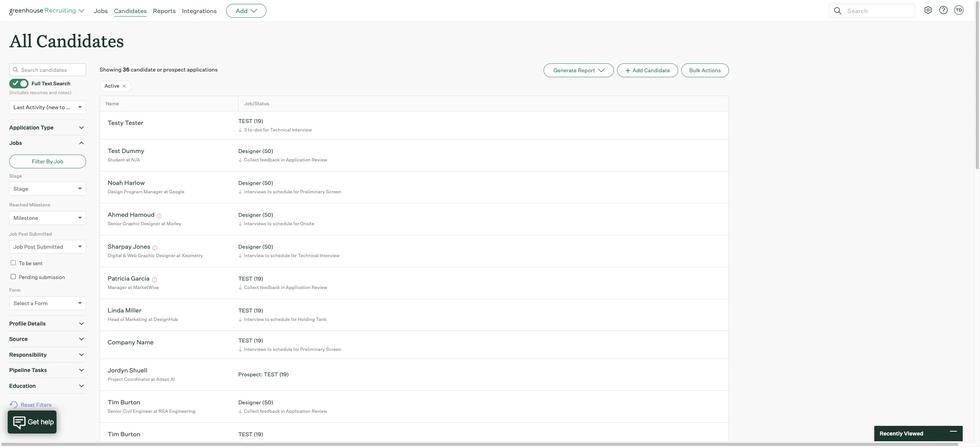 Task type: describe. For each thing, give the bounding box(es) containing it.
tasks
[[32, 367, 47, 374]]

test for test (19) interview to schedule for holding tank
[[238, 308, 253, 314]]

prospect
[[163, 66, 186, 73]]

0 vertical spatial candidates
[[114, 7, 147, 15]]

application type
[[9, 124, 54, 131]]

0 horizontal spatial jobs
[[9, 140, 22, 146]]

rsa for designer (50)
[[159, 409, 168, 414]]

to for designer (50) interviews to schedule for onsite
[[268, 221, 272, 227]]

schedule for test (19) interviews to schedule for preliminary screen
[[273, 347, 292, 352]]

technical for (19)
[[270, 127, 291, 133]]

to
[[19, 261, 25, 267]]

search
[[53, 80, 70, 87]]

engineering for test (19)
[[169, 440, 195, 446]]

report
[[578, 67, 596, 74]]

(19) for test (19) 3 to-dos for technical interview
[[254, 118, 263, 124]]

marketing
[[125, 317, 147, 322]]

reports
[[153, 7, 176, 15]]

add for add
[[236, 7, 248, 15]]

0 vertical spatial graphic
[[123, 221, 140, 227]]

company name link
[[108, 339, 154, 348]]

Search candidates field
[[9, 64, 86, 76]]

tester
[[125, 119, 143, 127]]

job post submitted element
[[9, 230, 86, 259]]

coordinator
[[124, 377, 150, 382]]

36
[[123, 66, 130, 73]]

to for test (19) interview to schedule for holding tank
[[265, 317, 270, 322]]

pending
[[19, 274, 38, 280]]

1 vertical spatial candidates
[[36, 29, 124, 52]]

checkmark image
[[13, 80, 18, 86]]

greenhouse recruiting image
[[9, 6, 78, 15]]

1 vertical spatial job
[[9, 231, 17, 237]]

reset filters button
[[9, 398, 55, 412]]

add button
[[226, 4, 267, 18]]

for for test (19) interview to schedule for debrief
[[291, 440, 297, 446]]

last activity (new to old) option
[[13, 104, 76, 110]]

test (19) interview to schedule for debrief
[[238, 431, 314, 446]]

test
[[108, 147, 120, 155]]

0 vertical spatial job post submitted
[[9, 231, 52, 237]]

for for test (19) interviews to schedule for preliminary screen
[[293, 347, 299, 352]]

designer (50) interview to schedule for technical interview
[[238, 244, 340, 259]]

jordyn shuell project coordinator at adept ai
[[108, 367, 175, 382]]

candidates link
[[114, 7, 147, 15]]

schedule for designer (50) interviews to schedule for preliminary screen
[[273, 189, 292, 195]]

tim burton link for designer (50)
[[108, 399, 140, 408]]

schedule for designer (50) interviews to schedule for onsite
[[273, 221, 292, 227]]

0 vertical spatial stage
[[9, 173, 22, 179]]

designer (50) collect feedback in application review for dummy
[[238, 148, 327, 163]]

test for test (19) collect feedback in application review
[[238, 276, 253, 282]]

interviews for designer (50) interviews to schedule for onsite
[[244, 221, 267, 227]]

to for designer (50) interview to schedule for technical interview
[[265, 253, 270, 259]]

source
[[9, 336, 28, 342]]

google
[[169, 189, 185, 195]]

test for test (19) interviews to schedule for preliminary screen
[[238, 338, 253, 344]]

filter by job button
[[9, 155, 86, 168]]

add candidate link
[[617, 64, 679, 77]]

collect feedback in application review link for dummy
[[237, 156, 329, 163]]

tim for designer (50)
[[108, 399, 119, 406]]

reached milestone element
[[9, 201, 86, 230]]

actions
[[702, 67, 721, 74]]

add candidate
[[633, 67, 670, 74]]

engineer for designer (50)
[[133, 409, 152, 414]]

program
[[124, 189, 143, 195]]

all
[[9, 29, 32, 52]]

for for designer (50) interviews to schedule for preliminary screen
[[293, 189, 299, 195]]

(50) for noah harlow
[[262, 180, 273, 186]]

job inside 'button'
[[54, 158, 63, 165]]

filter by job
[[32, 158, 63, 165]]

test for test (19) 3 to-dos for technical interview
[[238, 118, 253, 124]]

sharpay jones
[[108, 243, 150, 251]]

review inside test (19) collect feedback in application review
[[312, 285, 327, 290]]

select a form
[[13, 300, 48, 307]]

td button
[[955, 5, 964, 15]]

bulk actions
[[690, 67, 721, 74]]

for for test (19) 3 to-dos for technical interview
[[263, 127, 269, 133]]

senior for designer (50)
[[108, 409, 122, 414]]

to-
[[248, 127, 254, 133]]

preliminary for (50)
[[300, 189, 325, 195]]

&
[[123, 253, 126, 259]]

(50) for test dummy
[[262, 148, 273, 154]]

designer for student at n/a
[[238, 148, 261, 154]]

application for student at n/a
[[286, 157, 311, 163]]

profile
[[9, 320, 26, 327]]

designer (50) interviews to schedule for onsite
[[238, 212, 314, 227]]

a
[[30, 300, 33, 307]]

1 horizontal spatial name
[[137, 339, 154, 346]]

(50) inside designer (50) interviews to schedule for onsite
[[262, 212, 273, 218]]

project
[[108, 377, 123, 382]]

full text search (includes resumes and notes)
[[9, 80, 72, 95]]

designer for senior civil engineer at rsa engineering
[[238, 400, 261, 406]]

schedule for designer (50) interview to schedule for technical interview
[[271, 253, 290, 259]]

sharpay jones link
[[108, 243, 150, 252]]

test dummy student at n/a
[[108, 147, 144, 163]]

marketwise
[[133, 285, 159, 290]]

linda miller link
[[108, 307, 141, 316]]

2 collect feedback in application review link from the top
[[237, 284, 329, 291]]

company name
[[108, 339, 154, 346]]

interviews for designer (50) interviews to schedule for preliminary screen
[[244, 189, 267, 195]]

dos
[[254, 127, 262, 133]]

showing 36 candidate or prospect applications
[[100, 66, 218, 73]]

0 vertical spatial post
[[18, 231, 28, 237]]

profile details
[[9, 320, 46, 327]]

interview for designer (50) interview to schedule for technical interview
[[244, 253, 264, 259]]

schedule for test (19) interview to schedule for holding tank
[[271, 317, 290, 322]]

2 vertical spatial job
[[13, 244, 23, 250]]

viewed
[[904, 431, 924, 437]]

integrations
[[182, 7, 217, 15]]

details
[[27, 320, 46, 327]]

old)
[[66, 104, 76, 110]]

ahmed hamoud has been in onsite for more than 21 days image
[[156, 214, 163, 219]]

(19) for test (19) interviews to schedule for preliminary screen
[[254, 338, 263, 344]]

engineering for designer (50)
[[169, 409, 195, 414]]

add for add candidate
[[633, 67, 643, 74]]

pending submission
[[19, 274, 65, 280]]

testy tester link
[[108, 119, 143, 128]]

candidate
[[645, 67, 670, 74]]

at inside linda miller head of marketing at designhub
[[148, 317, 153, 322]]

integrations link
[[182, 7, 217, 15]]

for for designer (50) interviews to schedule for onsite
[[293, 221, 299, 227]]

designer (50) interviews to schedule for preliminary screen
[[238, 180, 341, 195]]

pipeline tasks
[[9, 367, 47, 374]]

testy
[[108, 119, 124, 127]]

job/status
[[244, 101, 269, 107]]

be
[[26, 261, 32, 267]]

to for test (19) interview to schedule for debrief
[[265, 440, 270, 446]]

0 vertical spatial name
[[106, 101, 119, 107]]

collect for test dummy
[[244, 157, 259, 163]]

reports link
[[153, 7, 176, 15]]

rsa for test (19)
[[159, 440, 168, 446]]

designer for design program manager at google
[[238, 180, 261, 186]]

ai
[[170, 377, 175, 382]]

jones
[[133, 243, 150, 251]]

notes)
[[58, 90, 72, 95]]

resumes
[[30, 90, 48, 95]]

reached milestone
[[9, 202, 50, 208]]

designer for senior graphic designer at morley
[[238, 212, 261, 218]]

in for dummy
[[281, 157, 285, 163]]

full
[[32, 80, 40, 87]]

feedback for test dummy
[[260, 157, 280, 163]]

reset filters
[[21, 402, 52, 408]]

reset
[[21, 402, 35, 408]]

ahmed
[[108, 211, 129, 219]]

adept
[[156, 377, 169, 382]]



Task type: vqa. For each thing, say whether or not it's contained in the screenshot.


Task type: locate. For each thing, give the bounding box(es) containing it.
candidate reports are now available! apply filters and select "view in app" element
[[544, 64, 614, 77]]

feedback up test (19) interview to schedule for holding tank
[[260, 285, 280, 290]]

screen inside test (19) interviews to schedule for preliminary screen
[[326, 347, 341, 352]]

for for test (19) interview to schedule for holding tank
[[291, 317, 297, 322]]

0 vertical spatial designer (50) collect feedback in application review
[[238, 148, 327, 163]]

1 vertical spatial jobs
[[9, 140, 22, 146]]

for for designer (50) interview to schedule for technical interview
[[291, 253, 297, 259]]

test inside test (19) interview to schedule for debrief
[[238, 431, 253, 438]]

senior
[[108, 221, 122, 227], [108, 409, 122, 414], [108, 440, 122, 446]]

(50) down prospect: test (19)
[[262, 400, 273, 406]]

interview to schedule for holding tank link
[[237, 316, 329, 323]]

collect feedback in application review link for burton
[[237, 408, 329, 415]]

0 vertical spatial civil
[[123, 409, 132, 414]]

review for test dummy
[[312, 157, 327, 163]]

interview for test (19) interview to schedule for holding tank
[[244, 317, 264, 322]]

submitted down 'reached milestone' element
[[29, 231, 52, 237]]

2 review from the top
[[312, 285, 327, 290]]

activity
[[26, 104, 45, 110]]

interviews to schedule for preliminary screen link up designer (50) interviews to schedule for onsite at the left of the page
[[237, 188, 343, 195]]

1 vertical spatial manager
[[108, 285, 127, 290]]

for inside test (19) interview to schedule for holding tank
[[291, 317, 297, 322]]

1 vertical spatial add
[[633, 67, 643, 74]]

2 preliminary from the top
[[300, 347, 325, 352]]

collect inside test (19) collect feedback in application review
[[244, 285, 259, 290]]

(50) down 3 to-dos for technical interview link at the left of the page
[[262, 148, 273, 154]]

0 vertical spatial interviews
[[244, 189, 267, 195]]

0 vertical spatial milestone
[[29, 202, 50, 208]]

2 vertical spatial collect
[[244, 409, 259, 414]]

0 vertical spatial add
[[236, 7, 248, 15]]

3 feedback from the top
[[260, 409, 280, 414]]

tim for test (19)
[[108, 431, 119, 438]]

stage
[[9, 173, 22, 179], [13, 186, 28, 192]]

2 screen from the top
[[326, 347, 341, 352]]

2 engineer from the top
[[133, 440, 152, 446]]

2 in from the top
[[281, 285, 285, 290]]

graphic down jones
[[138, 253, 155, 259]]

1 vertical spatial collect feedback in application review link
[[237, 284, 329, 291]]

1 interviews to schedule for preliminary screen link from the top
[[237, 188, 343, 195]]

2 vertical spatial collect feedback in application review link
[[237, 408, 329, 415]]

(19) inside test (19) collect feedback in application review
[[254, 276, 263, 282]]

to inside test (19) interviews to schedule for preliminary screen
[[268, 347, 272, 352]]

showing
[[100, 66, 122, 73]]

2 interviews to schedule for preliminary screen link from the top
[[237, 346, 343, 353]]

or
[[157, 66, 162, 73]]

hamoud
[[130, 211, 155, 219]]

1 horizontal spatial jobs
[[94, 7, 108, 15]]

0 horizontal spatial name
[[106, 101, 119, 107]]

manager right program
[[144, 189, 163, 195]]

xeometry
[[182, 253, 203, 259]]

engineer for test (19)
[[133, 440, 152, 446]]

1 tim burton link from the top
[[108, 399, 140, 408]]

1 vertical spatial engineer
[[133, 440, 152, 446]]

for up test (19) collect feedback in application review on the left of the page
[[291, 253, 297, 259]]

1 vertical spatial tim burton senior civil engineer at rsa engineering
[[108, 431, 195, 446]]

test (19) interview to schedule for holding tank
[[238, 308, 327, 322]]

test inside test (19) interview to schedule for holding tank
[[238, 308, 253, 314]]

submitted up sent
[[37, 244, 63, 250]]

0 horizontal spatial manager
[[108, 285, 127, 290]]

tim burton senior civil engineer at rsa engineering for designer (50)
[[108, 399, 195, 414]]

application up debrief
[[286, 409, 311, 414]]

1 horizontal spatial form
[[35, 300, 48, 307]]

2 feedback from the top
[[260, 285, 280, 290]]

test dummy link
[[108, 147, 144, 156]]

to inside the designer (50) interviews to schedule for preliminary screen
[[268, 189, 272, 195]]

interviews to schedule for onsite link
[[237, 220, 316, 227]]

designer for digital & web graphic designer at xeometry
[[238, 244, 261, 250]]

(50) up designer (50) interviews to schedule for onsite at the left of the page
[[262, 180, 273, 186]]

all candidates
[[9, 29, 124, 52]]

linda miller head of marketing at designhub
[[108, 307, 178, 322]]

collect feedback in application review link up test (19) interview to schedule for debrief
[[237, 408, 329, 415]]

in up test (19) interview to schedule for holding tank
[[281, 285, 285, 290]]

1 vertical spatial milestone
[[13, 215, 38, 221]]

1 vertical spatial post
[[24, 244, 35, 250]]

post up "to be sent"
[[24, 244, 35, 250]]

schedule up test (19) collect feedback in application review on the left of the page
[[271, 253, 290, 259]]

0 horizontal spatial add
[[236, 7, 248, 15]]

(19) inside test (19) interview to schedule for holding tank
[[254, 308, 263, 314]]

1 vertical spatial senior
[[108, 409, 122, 414]]

1 vertical spatial interviews to schedule for preliminary screen link
[[237, 346, 343, 353]]

post
[[18, 231, 28, 237], [24, 244, 35, 250]]

for left debrief
[[291, 440, 297, 446]]

1 engineering from the top
[[169, 409, 195, 414]]

ahmed hamoud
[[108, 211, 155, 219]]

1 vertical spatial preliminary
[[300, 347, 325, 352]]

0 vertical spatial senior
[[108, 221, 122, 227]]

interviews inside test (19) interviews to schedule for preliminary screen
[[244, 347, 267, 352]]

senior for test (19)
[[108, 440, 122, 446]]

test
[[238, 118, 253, 124], [238, 276, 253, 282], [238, 308, 253, 314], [238, 338, 253, 344], [264, 371, 278, 378], [238, 431, 253, 438]]

3 senior from the top
[[108, 440, 122, 446]]

jobs left candidates link
[[94, 7, 108, 15]]

engineering
[[169, 409, 195, 414], [169, 440, 195, 446]]

preliminary for (19)
[[300, 347, 325, 352]]

1 vertical spatial stage
[[13, 186, 28, 192]]

schedule left debrief
[[271, 440, 290, 446]]

schedule up designer (50) interviews to schedule for onsite at the left of the page
[[273, 189, 292, 195]]

bulk
[[690, 67, 701, 74]]

designer (50) collect feedback in application review for burton
[[238, 400, 327, 414]]

to be sent
[[19, 261, 43, 267]]

generate report
[[554, 67, 596, 74]]

(50) for tim burton
[[262, 400, 273, 406]]

(19) for test (19) collect feedback in application review
[[254, 276, 263, 282]]

test inside test (19) interviews to schedule for preliminary screen
[[238, 338, 253, 344]]

generate report button
[[544, 64, 614, 77]]

(19)
[[254, 118, 263, 124], [254, 276, 263, 282], [254, 308, 263, 314], [254, 338, 263, 344], [279, 371, 289, 378], [254, 431, 263, 438]]

2 vertical spatial interviews
[[244, 347, 267, 352]]

in up test (19) interview to schedule for debrief
[[281, 409, 285, 414]]

2 collect from the top
[[244, 285, 259, 290]]

form down pending submission option
[[9, 287, 21, 293]]

0 vertical spatial in
[[281, 157, 285, 163]]

technical inside test (19) 3 to-dos for technical interview
[[270, 127, 291, 133]]

2 (50) from the top
[[262, 180, 273, 186]]

at inside jordyn shuell project coordinator at adept ai
[[151, 377, 155, 382]]

sharpay
[[108, 243, 132, 251]]

feedback for tim burton
[[260, 409, 280, 414]]

2 tim from the top
[[108, 431, 119, 438]]

at
[[126, 157, 130, 163], [164, 189, 168, 195], [161, 221, 166, 227], [177, 253, 181, 259], [128, 285, 132, 290], [148, 317, 153, 322], [151, 377, 155, 382], [153, 409, 158, 414], [153, 440, 158, 446]]

at inside test dummy student at n/a
[[126, 157, 130, 163]]

1 vertical spatial civil
[[123, 440, 132, 446]]

1 burton from the top
[[121, 399, 140, 406]]

2 vertical spatial senior
[[108, 440, 122, 446]]

technical inside designer (50) interview to schedule for technical interview
[[298, 253, 319, 259]]

collect for tim burton
[[244, 409, 259, 414]]

5 (50) from the top
[[262, 400, 273, 406]]

interviews inside the designer (50) interviews to schedule for preliminary screen
[[244, 189, 267, 195]]

(50) inside designer (50) interview to schedule for technical interview
[[262, 244, 273, 250]]

0 vertical spatial engineering
[[169, 409, 195, 414]]

stage element
[[9, 172, 86, 201]]

feedback up test (19) interview to schedule for debrief
[[260, 409, 280, 414]]

onsite
[[300, 221, 314, 227]]

(19) inside test (19) interviews to schedule for preliminary screen
[[254, 338, 263, 344]]

0 vertical spatial engineer
[[133, 409, 152, 414]]

post down the reached
[[18, 231, 28, 237]]

interviews for test (19) interviews to schedule for preliminary screen
[[244, 347, 267, 352]]

burton for test (19)
[[121, 431, 140, 438]]

preliminary inside test (19) interviews to schedule for preliminary screen
[[300, 347, 325, 352]]

designhub
[[154, 317, 178, 322]]

To be sent checkbox
[[11, 261, 16, 266]]

2 vertical spatial feedback
[[260, 409, 280, 414]]

burton for designer (50)
[[121, 399, 140, 406]]

configure image
[[924, 5, 933, 15]]

tim burton senior civil engineer at rsa engineering for test (19)
[[108, 431, 195, 446]]

submission
[[39, 274, 65, 280]]

job post submitted down 'reached milestone' element
[[9, 231, 52, 237]]

schedule inside test (19) interview to schedule for holding tank
[[271, 317, 290, 322]]

1 vertical spatial submitted
[[37, 244, 63, 250]]

bulk actions link
[[682, 64, 729, 77]]

designer
[[238, 148, 261, 154], [238, 180, 261, 186], [238, 212, 261, 218], [141, 221, 160, 227], [238, 244, 261, 250], [156, 253, 176, 259], [238, 400, 261, 406]]

digital & web graphic designer at xeometry
[[108, 253, 203, 259]]

0 vertical spatial feedback
[[260, 157, 280, 163]]

feedback inside test (19) collect feedback in application review
[[260, 285, 280, 290]]

generate
[[554, 67, 577, 74]]

web
[[127, 253, 137, 259]]

test for test (19) interview to schedule for debrief
[[238, 431, 253, 438]]

interviews to schedule for preliminary screen link for (50)
[[237, 188, 343, 195]]

type
[[41, 124, 54, 131]]

preliminary up the "onsite" in the left of the page
[[300, 189, 325, 195]]

manager at marketwise
[[108, 285, 159, 290]]

review
[[312, 157, 327, 163], [312, 285, 327, 290], [312, 409, 327, 414]]

interview to schedule for debrief link
[[237, 440, 316, 447]]

(19) for test (19) interview to schedule for holding tank
[[254, 308, 263, 314]]

2 vertical spatial in
[[281, 409, 285, 414]]

jordyn
[[108, 367, 128, 374]]

interviews to schedule for preliminary screen link for (19)
[[237, 346, 343, 353]]

1 interviews from the top
[[244, 189, 267, 195]]

designer (50) collect feedback in application review down 3 to-dos for technical interview link at the left of the page
[[238, 148, 327, 163]]

form right a
[[35, 300, 48, 307]]

preliminary down holding
[[300, 347, 325, 352]]

1 vertical spatial name
[[137, 339, 154, 346]]

technical right dos
[[270, 127, 291, 133]]

screen for (50)
[[326, 189, 341, 195]]

text
[[42, 80, 52, 87]]

collect feedback in application review link up test (19) interview to schedule for holding tank
[[237, 284, 329, 291]]

in inside test (19) collect feedback in application review
[[281, 285, 285, 290]]

0 horizontal spatial technical
[[270, 127, 291, 133]]

1 vertical spatial burton
[[121, 431, 140, 438]]

tim burton link for test (19)
[[108, 431, 140, 440]]

burton
[[121, 399, 140, 406], [121, 431, 140, 438]]

name right company
[[137, 339, 154, 346]]

1 horizontal spatial manager
[[144, 189, 163, 195]]

company
[[108, 339, 135, 346]]

name
[[106, 101, 119, 107], [137, 339, 154, 346]]

interview
[[292, 127, 312, 133], [244, 253, 264, 259], [320, 253, 340, 259], [244, 317, 264, 322], [244, 440, 264, 446]]

1 preliminary from the top
[[300, 189, 325, 195]]

3 review from the top
[[312, 409, 327, 414]]

to inside designer (50) interviews to schedule for onsite
[[268, 221, 272, 227]]

for down holding
[[293, 347, 299, 352]]

for inside test (19) interview to schedule for debrief
[[291, 440, 297, 446]]

application for manager at marketwise
[[286, 285, 311, 290]]

application for senior civil engineer at rsa engineering
[[286, 409, 311, 414]]

collect feedback in application review link up the designer (50) interviews to schedule for preliminary screen
[[237, 156, 329, 163]]

for left the "onsite" in the left of the page
[[293, 221, 299, 227]]

patricia garcia has been in application review for more than 5 days image
[[151, 278, 158, 283]]

Pending submission checkbox
[[11, 274, 16, 279]]

test inside test (19) 3 to-dos for technical interview
[[238, 118, 253, 124]]

0 vertical spatial job
[[54, 158, 63, 165]]

for up designer (50) interviews to schedule for onsite at the left of the page
[[293, 189, 299, 195]]

job post submitted up sent
[[13, 244, 63, 250]]

and
[[49, 90, 57, 95]]

milestone down reached milestone
[[13, 215, 38, 221]]

for
[[263, 127, 269, 133], [293, 189, 299, 195], [293, 221, 299, 227], [291, 253, 297, 259], [291, 317, 297, 322], [293, 347, 299, 352], [291, 440, 297, 446]]

candidates
[[114, 7, 147, 15], [36, 29, 124, 52]]

jobs down application type
[[9, 140, 22, 146]]

in for burton
[[281, 409, 285, 414]]

1 rsa from the top
[[159, 409, 168, 414]]

prospect:
[[238, 371, 263, 378]]

interview for test (19) interview to schedule for debrief
[[244, 440, 264, 446]]

0 vertical spatial collect feedback in application review link
[[237, 156, 329, 163]]

1 civil from the top
[[123, 409, 132, 414]]

recently
[[880, 431, 903, 437]]

name down active
[[106, 101, 119, 107]]

3 to-dos for technical interview link
[[237, 126, 314, 133]]

3 (50) from the top
[[262, 212, 273, 218]]

to for last activity (new to old)
[[60, 104, 65, 110]]

1 collect feedback in application review link from the top
[[237, 156, 329, 163]]

schedule left holding
[[271, 317, 290, 322]]

(50) up "interview to schedule for technical interview" link
[[262, 244, 273, 250]]

0 vertical spatial interviews to schedule for preliminary screen link
[[237, 188, 343, 195]]

0 vertical spatial rsa
[[159, 409, 168, 414]]

3 interviews from the top
[[244, 347, 267, 352]]

1 vertical spatial review
[[312, 285, 327, 290]]

0 vertical spatial manager
[[144, 189, 163, 195]]

1 screen from the top
[[326, 189, 341, 195]]

1 vertical spatial designer (50) collect feedback in application review
[[238, 400, 327, 414]]

1 engineer from the top
[[133, 409, 152, 414]]

1 senior from the top
[[108, 221, 122, 227]]

application up test (19) interview to schedule for holding tank
[[286, 285, 311, 290]]

1 vertical spatial job post submitted
[[13, 244, 63, 250]]

2 designer (50) collect feedback in application review from the top
[[238, 400, 327, 414]]

2 rsa from the top
[[159, 440, 168, 446]]

test inside test (19) collect feedback in application review
[[238, 276, 253, 282]]

interview inside test (19) interview to schedule for debrief
[[244, 440, 264, 446]]

0 vertical spatial screen
[[326, 189, 341, 195]]

schedule inside the designer (50) interviews to schedule for preliminary screen
[[273, 189, 292, 195]]

schedule inside test (19) interview to schedule for debrief
[[271, 440, 290, 446]]

review for tim burton
[[312, 409, 327, 414]]

to inside test (19) interview to schedule for holding tank
[[265, 317, 270, 322]]

prospect: test (19)
[[238, 371, 289, 378]]

to inside test (19) interview to schedule for debrief
[[265, 440, 270, 446]]

application up the designer (50) interviews to schedule for preliminary screen
[[286, 157, 311, 163]]

graphic
[[123, 221, 140, 227], [138, 253, 155, 259]]

(new
[[46, 104, 59, 110]]

1 in from the top
[[281, 157, 285, 163]]

2 tim burton senior civil engineer at rsa engineering from the top
[[108, 431, 195, 446]]

designer (50) collect feedback in application review up test (19) interview to schedule for debrief
[[238, 400, 327, 414]]

design
[[108, 189, 123, 195]]

4 (50) from the top
[[262, 244, 273, 250]]

manager down patricia
[[108, 285, 127, 290]]

3 in from the top
[[281, 409, 285, 414]]

sent
[[33, 261, 43, 267]]

sharpay jones has been in technical interview for more than 14 days image
[[152, 246, 159, 251]]

form element
[[9, 287, 86, 316]]

in up the designer (50) interviews to schedule for preliminary screen
[[281, 157, 285, 163]]

(19) inside test (19) interview to schedule for debrief
[[254, 431, 263, 438]]

to for test (19) interviews to schedule for preliminary screen
[[268, 347, 272, 352]]

select
[[13, 300, 29, 307]]

noah
[[108, 179, 123, 187]]

1 vertical spatial graphic
[[138, 253, 155, 259]]

civil for test (19)
[[123, 440, 132, 446]]

1 review from the top
[[312, 157, 327, 163]]

(50) inside the designer (50) interviews to schedule for preliminary screen
[[262, 180, 273, 186]]

active
[[105, 83, 119, 89]]

job post submitted
[[9, 231, 52, 237], [13, 244, 63, 250]]

technical down the "onsite" in the left of the page
[[298, 253, 319, 259]]

1 vertical spatial tim burton link
[[108, 431, 140, 440]]

feedback down 3 to-dos for technical interview link at the left of the page
[[260, 157, 280, 163]]

td button
[[953, 4, 966, 16]]

(50) up the interviews to schedule for onsite 'link'
[[262, 212, 273, 218]]

0 vertical spatial jobs
[[94, 7, 108, 15]]

3 collect feedback in application review link from the top
[[237, 408, 329, 415]]

for inside test (19) interviews to schedule for preliminary screen
[[293, 347, 299, 352]]

add inside popup button
[[236, 7, 248, 15]]

0 vertical spatial technical
[[270, 127, 291, 133]]

interview inside test (19) 3 to-dos for technical interview
[[292, 127, 312, 133]]

for inside designer (50) interviews to schedule for onsite
[[293, 221, 299, 227]]

0 vertical spatial tim burton senior civil engineer at rsa engineering
[[108, 399, 195, 414]]

1 horizontal spatial technical
[[298, 253, 319, 259]]

1 horizontal spatial add
[[633, 67, 643, 74]]

for inside designer (50) interview to schedule for technical interview
[[291, 253, 297, 259]]

2 vertical spatial review
[[312, 409, 327, 414]]

1 designer (50) collect feedback in application review from the top
[[238, 148, 327, 163]]

for right dos
[[263, 127, 269, 133]]

0 vertical spatial submitted
[[29, 231, 52, 237]]

for inside the designer (50) interviews to schedule for preliminary screen
[[293, 189, 299, 195]]

0 vertical spatial tim
[[108, 399, 119, 406]]

1 vertical spatial rsa
[[159, 440, 168, 446]]

for inside test (19) 3 to-dos for technical interview
[[263, 127, 269, 133]]

2 civil from the top
[[123, 440, 132, 446]]

reached
[[9, 202, 28, 208]]

1 feedback from the top
[[260, 157, 280, 163]]

testy tester
[[108, 119, 143, 127]]

interviews to schedule for preliminary screen link down interview to schedule for holding tank link
[[237, 346, 343, 353]]

interview inside test (19) interview to schedule for holding tank
[[244, 317, 264, 322]]

civil for designer (50)
[[123, 409, 132, 414]]

dummy
[[122, 147, 144, 155]]

test (19) 3 to-dos for technical interview
[[238, 118, 312, 133]]

0 vertical spatial collect
[[244, 157, 259, 163]]

1 vertical spatial tim
[[108, 431, 119, 438]]

2 senior from the top
[[108, 409, 122, 414]]

schedule down interview to schedule for holding tank link
[[273, 347, 292, 352]]

designer inside designer (50) interviews to schedule for onsite
[[238, 212, 261, 218]]

1 vertical spatial in
[[281, 285, 285, 290]]

patricia garcia
[[108, 275, 150, 283]]

1 vertical spatial feedback
[[260, 285, 280, 290]]

schedule inside designer (50) interview to schedule for technical interview
[[271, 253, 290, 259]]

1 vertical spatial form
[[35, 300, 48, 307]]

to for designer (50) interviews to schedule for preliminary screen
[[268, 189, 272, 195]]

3 collect from the top
[[244, 409, 259, 414]]

jobs
[[94, 7, 108, 15], [9, 140, 22, 146]]

designer inside the designer (50) interviews to schedule for preliminary screen
[[238, 180, 261, 186]]

holding
[[298, 317, 315, 322]]

0 vertical spatial preliminary
[[300, 189, 325, 195]]

interviews inside designer (50) interviews to schedule for onsite
[[244, 221, 267, 227]]

2 engineering from the top
[[169, 440, 195, 446]]

application inside test (19) collect feedback in application review
[[286, 285, 311, 290]]

debrief
[[298, 440, 314, 446]]

(19) for test (19) interview to schedule for debrief
[[254, 431, 263, 438]]

responsibility
[[9, 352, 47, 358]]

preliminary inside the designer (50) interviews to schedule for preliminary screen
[[300, 189, 325, 195]]

1 tim burton senior civil engineer at rsa engineering from the top
[[108, 399, 195, 414]]

candidates down 'jobs' link
[[36, 29, 124, 52]]

senior graphic designer at morley
[[108, 221, 181, 227]]

screen for (19)
[[326, 347, 341, 352]]

0 vertical spatial burton
[[121, 399, 140, 406]]

for left holding
[[291, 317, 297, 322]]

graphic down ahmed hamoud link
[[123, 221, 140, 227]]

submitted
[[29, 231, 52, 237], [37, 244, 63, 250]]

milestone down stage 'element'
[[29, 202, 50, 208]]

1 vertical spatial engineering
[[169, 440, 195, 446]]

designer inside designer (50) interview to schedule for technical interview
[[238, 244, 261, 250]]

1 (50) from the top
[[262, 148, 273, 154]]

1 vertical spatial collect
[[244, 285, 259, 290]]

0 horizontal spatial form
[[9, 287, 21, 293]]

(19) inside test (19) 3 to-dos for technical interview
[[254, 118, 263, 124]]

2 tim burton link from the top
[[108, 431, 140, 440]]

2 interviews from the top
[[244, 221, 267, 227]]

candidates right 'jobs' link
[[114, 7, 147, 15]]

to inside designer (50) interview to schedule for technical interview
[[265, 253, 270, 259]]

1 vertical spatial technical
[[298, 253, 319, 259]]

Search text field
[[846, 5, 908, 16]]

application down "last" on the top
[[9, 124, 39, 131]]

schedule left the "onsite" in the left of the page
[[273, 221, 292, 227]]

screen inside the designer (50) interviews to schedule for preliminary screen
[[326, 189, 341, 195]]

2 burton from the top
[[121, 431, 140, 438]]

1 collect from the top
[[244, 157, 259, 163]]

schedule for test (19) interview to schedule for debrief
[[271, 440, 290, 446]]

1 vertical spatial interviews
[[244, 221, 267, 227]]

manager inside noah harlow design program manager at google
[[144, 189, 163, 195]]

schedule inside designer (50) interviews to schedule for onsite
[[273, 221, 292, 227]]

pipeline
[[9, 367, 30, 374]]

technical for (50)
[[298, 253, 319, 259]]

0 vertical spatial review
[[312, 157, 327, 163]]

at inside noah harlow design program manager at google
[[164, 189, 168, 195]]

1 vertical spatial screen
[[326, 347, 341, 352]]

0 vertical spatial tim burton link
[[108, 399, 140, 408]]

noah harlow link
[[108, 179, 145, 188]]

0 vertical spatial form
[[9, 287, 21, 293]]

schedule inside test (19) interviews to schedule for preliminary screen
[[273, 347, 292, 352]]

1 tim from the top
[[108, 399, 119, 406]]



